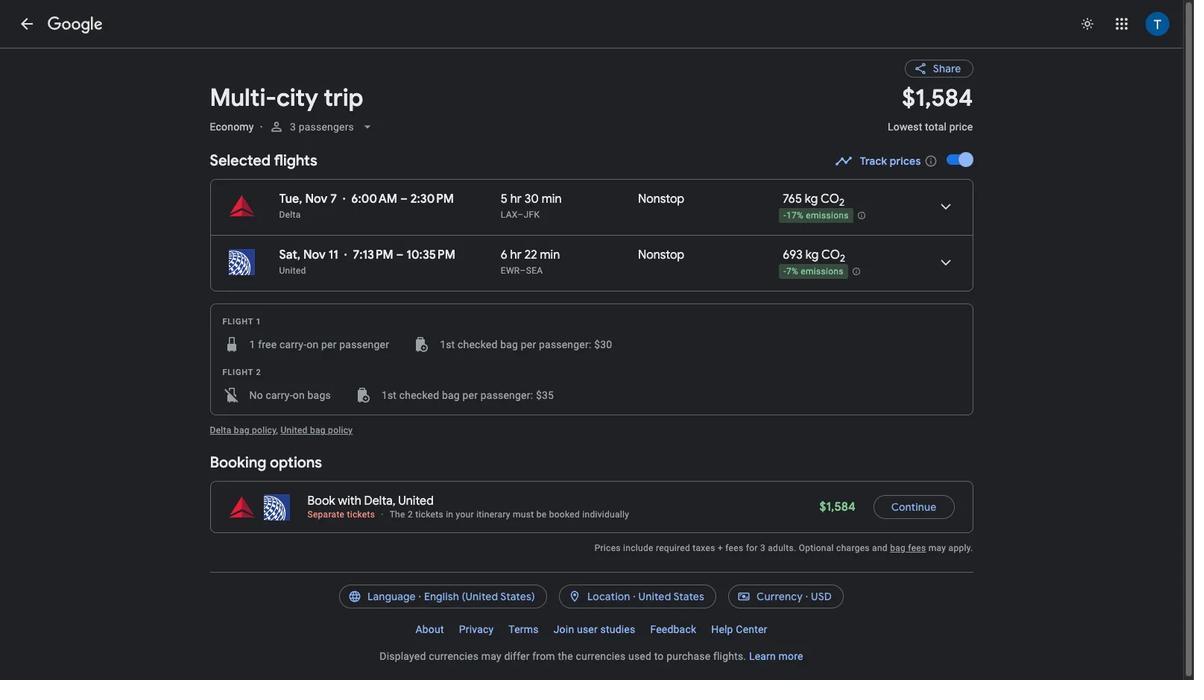 Task type: describe. For each thing, give the bounding box(es) containing it.
nonstop flight. element for 5 hr 30 min
[[639, 192, 685, 209]]

7
[[331, 192, 337, 207]]

share
[[934, 62, 962, 75]]

passenger: for $30
[[539, 339, 592, 351]]

selected
[[210, 151, 271, 170]]

3 inside 'popup button'
[[290, 121, 296, 133]]

required
[[656, 543, 691, 553]]

usd
[[812, 590, 833, 603]]

min for 6 hr 22 min
[[540, 248, 560, 263]]

share button
[[905, 60, 974, 78]]

itinerary
[[477, 509, 511, 520]]

united bag policy link
[[281, 425, 353, 436]]

1 free carry-on per passenger
[[250, 339, 389, 351]]

join
[[554, 624, 575, 636]]

sea
[[526, 266, 543, 276]]

delta for delta
[[279, 210, 301, 220]]

1 fees from the left
[[726, 543, 744, 553]]

30
[[525, 192, 539, 207]]

-7% emissions
[[784, 266, 844, 277]]

(united
[[462, 590, 499, 603]]

track prices
[[861, 154, 922, 168]]

11
[[329, 248, 339, 263]]

more
[[779, 650, 804, 662]]

feedback link
[[643, 618, 704, 641]]

1st checked bag per passenger: $30
[[440, 339, 613, 351]]

user
[[577, 624, 598, 636]]

currency
[[757, 590, 803, 603]]

be
[[537, 509, 547, 520]]

learn more link
[[750, 650, 804, 662]]

help center
[[712, 624, 768, 636]]

feedback
[[651, 624, 697, 636]]

– inside 5 hr 30 min lax – jfk
[[518, 210, 524, 220]]

must
[[513, 509, 534, 520]]

booked
[[550, 509, 580, 520]]

taxes
[[693, 543, 716, 553]]

states
[[674, 590, 705, 603]]

17%
[[787, 210, 804, 221]]

flight 2
[[223, 368, 261, 377]]

join user studies
[[554, 624, 636, 636]]

trip
[[324, 83, 363, 113]]

privacy
[[459, 624, 494, 636]]

track
[[861, 154, 888, 168]]

location
[[588, 590, 631, 603]]

$1,584 lowest total price
[[888, 83, 974, 133]]

flight on saturday, november 11. leaves newark liberty international airport at 7:13 pm on saturday, november 11 and arrives at seattle-tacoma international airport at 10:35 pm on saturday, november 11. element
[[279, 248, 456, 263]]

7:13 pm – 10:35 pm
[[353, 248, 456, 263]]

min for 5 hr 30 min
[[542, 192, 562, 207]]

options
[[270, 454, 322, 472]]

list containing tue, nov 7
[[211, 180, 973, 291]]

with
[[338, 494, 362, 509]]

united states
[[639, 590, 705, 603]]

2 currencies from the left
[[576, 650, 626, 662]]

1 horizontal spatial 3
[[761, 543, 766, 553]]

flight for flight 2
[[223, 368, 254, 377]]

lax
[[501, 210, 518, 220]]

6:00 am
[[352, 192, 398, 207]]

nonstop for 6 hr 22 min
[[639, 248, 685, 263]]

passengers
[[299, 121, 354, 133]]

nov for sat,
[[304, 248, 326, 263]]

emissions for 765 kg co
[[807, 210, 849, 221]]

Arrival time: 10:35 PM. text field
[[407, 248, 456, 263]]

help center link
[[704, 618, 775, 641]]

1st for 1st checked bag per passenger: $35
[[382, 389, 397, 401]]

book
[[308, 494, 335, 509]]

english
[[424, 590, 460, 603]]

1 currencies from the left
[[429, 650, 479, 662]]

2 tickets from the left
[[416, 509, 444, 520]]

help
[[712, 624, 734, 636]]

1 horizontal spatial on
[[307, 339, 319, 351]]

765 kg co 2
[[783, 192, 845, 209]]

the
[[558, 650, 573, 662]]

1 vertical spatial carry-
[[266, 389, 293, 401]]

- for 765 kg co
[[784, 210, 787, 221]]

2:30 pm
[[411, 192, 454, 207]]

hr for 5
[[511, 192, 522, 207]]

first checked bag costs 35 us dollars per passenger element
[[355, 386, 554, 404]]

,
[[276, 425, 278, 436]]

states)
[[501, 590, 535, 603]]

flight details. flight on tuesday, november 7. leaves los angeles international airport at 6:00 am on tuesday, november 7 and arrives at john f. kennedy international airport at 2:30 pm on tuesday, november 7. image
[[928, 189, 964, 225]]

1 vertical spatial 1
[[250, 339, 256, 351]]

terms
[[509, 624, 539, 636]]

jfk
[[524, 210, 540, 220]]

flight details. flight on saturday, november 11. leaves newark liberty international airport at 7:13 pm on saturday, november 11 and arrives at seattle-tacoma international airport at 10:35 pm on saturday, november 11. image
[[928, 245, 964, 280]]

free
[[258, 339, 277, 351]]

bags
[[308, 389, 331, 401]]

loading results progress bar
[[0, 48, 1184, 51]]

individually
[[583, 509, 630, 520]]

flight on tuesday, november 7. leaves los angeles international airport at 6:00 am on tuesday, november 7 and arrives at john f. kennedy international airport at 2:30 pm on tuesday, november 7. element
[[279, 192, 454, 207]]

no carry-on bags
[[250, 389, 331, 401]]

5
[[501, 192, 508, 207]]

city
[[277, 83, 318, 113]]

0 vertical spatial carry-
[[280, 339, 307, 351]]

passenger
[[340, 339, 389, 351]]

2 right the
[[408, 509, 413, 520]]

2 inside 765 kg co 2
[[840, 196, 845, 209]]

693
[[783, 248, 803, 263]]

english (united states)
[[424, 590, 535, 603]]

united up the
[[398, 494, 434, 509]]

flights.
[[714, 650, 747, 662]]

-17% emissions
[[784, 210, 849, 221]]

ewr
[[501, 266, 520, 276]]

booking
[[210, 454, 267, 472]]

693 kg co 2
[[783, 248, 846, 265]]

tue,
[[279, 192, 303, 207]]

kg for 693
[[806, 248, 819, 263]]

10:35 pm
[[407, 248, 456, 263]]

lowest
[[888, 121, 923, 133]]

sat,
[[279, 248, 301, 263]]

2 up no
[[256, 368, 261, 377]]



Task type: locate. For each thing, give the bounding box(es) containing it.
1 vertical spatial kg
[[806, 248, 819, 263]]

tickets down book with delta, united
[[347, 509, 375, 520]]

on left bags
[[293, 389, 305, 401]]

to
[[655, 650, 664, 662]]

passenger: inside "first checked bag costs 35 us dollars per passenger" element
[[481, 389, 534, 401]]

go back image
[[18, 15, 36, 33]]

passenger: for $35
[[481, 389, 534, 401]]

1st
[[440, 339, 455, 351], [382, 389, 397, 401]]

1 tickets from the left
[[347, 509, 375, 520]]

2 horizontal spatial per
[[521, 339, 537, 351]]

language
[[368, 590, 416, 603]]

emissions down 765 kg co 2
[[807, 210, 849, 221]]

bag
[[501, 339, 518, 351], [442, 389, 460, 401], [234, 425, 250, 436], [310, 425, 326, 436], [891, 543, 906, 553]]

0 vertical spatial nonstop
[[639, 192, 685, 207]]

hr inside 6 hr 22 min ewr – sea
[[511, 248, 522, 263]]

nov left 11
[[304, 248, 326, 263]]

0 vertical spatial -
[[784, 210, 787, 221]]

united
[[279, 266, 306, 276], [281, 425, 308, 436], [398, 494, 434, 509], [639, 590, 672, 603]]

0 vertical spatial passenger:
[[539, 339, 592, 351]]

fees
[[726, 543, 744, 553], [909, 543, 927, 553]]

optional
[[799, 543, 835, 553]]

0 horizontal spatial per
[[321, 339, 337, 351]]

delta inside "list"
[[279, 210, 301, 220]]

policy down bags
[[328, 425, 353, 436]]

checked
[[458, 339, 498, 351], [400, 389, 440, 401]]

1 horizontal spatial fees
[[909, 543, 927, 553]]

join user studies link
[[547, 618, 643, 641]]

1 vertical spatial may
[[482, 650, 502, 662]]

1 nonstop from the top
[[639, 192, 685, 207]]

booking options
[[210, 454, 322, 472]]

per down first checked bag costs 30 us dollars per passenger element
[[463, 389, 478, 401]]

fees right +
[[726, 543, 744, 553]]

flight
[[223, 317, 254, 327], [223, 368, 254, 377]]

0 horizontal spatial passenger:
[[481, 389, 534, 401]]

per up $35
[[521, 339, 537, 351]]

 image
[[343, 192, 346, 207]]

nov
[[305, 192, 328, 207], [304, 248, 326, 263]]

1 horizontal spatial delta
[[279, 210, 301, 220]]

may left apply.
[[929, 543, 947, 553]]

nonstop for 5 hr 30 min
[[639, 192, 685, 207]]

differ
[[505, 650, 530, 662]]

1st down passenger
[[382, 389, 397, 401]]

hr right 6
[[511, 248, 522, 263]]

0 horizontal spatial currencies
[[429, 650, 479, 662]]

6
[[501, 248, 508, 263]]

0 horizontal spatial $1,584
[[820, 500, 856, 515]]

united inside "list"
[[279, 266, 306, 276]]

policy up booking options
[[252, 425, 276, 436]]

1 flight from the top
[[223, 317, 254, 327]]

economy
[[210, 121, 254, 133]]

first checked bag costs 30 us dollars per passenger element
[[413, 336, 613, 354]]

3 down city
[[290, 121, 296, 133]]

1 up free
[[256, 317, 261, 327]]

about link
[[408, 618, 452, 641]]

on
[[307, 339, 319, 351], [293, 389, 305, 401]]

1 vertical spatial min
[[540, 248, 560, 263]]

united right ,
[[281, 425, 308, 436]]

$1,584 for $1,584
[[820, 500, 856, 515]]

per left passenger
[[321, 339, 337, 351]]

0 vertical spatial flight
[[223, 317, 254, 327]]

continue
[[892, 501, 937, 514]]

per
[[321, 339, 337, 351], [521, 339, 537, 351], [463, 389, 478, 401]]

kg for 765
[[805, 192, 819, 207]]

0 vertical spatial 1
[[256, 317, 261, 327]]

5 hr 30 min lax – jfk
[[501, 192, 562, 220]]

1 vertical spatial passenger:
[[481, 389, 534, 401]]

1584 US dollars text field
[[820, 500, 856, 515]]

1 vertical spatial nov
[[304, 248, 326, 263]]

selected flights
[[210, 151, 318, 170]]

kg inside 765 kg co 2
[[805, 192, 819, 207]]

flight up no
[[223, 368, 254, 377]]

None text field
[[888, 83, 974, 146]]

1 nonstop flight. element from the top
[[639, 192, 685, 209]]

1 vertical spatial 3
[[761, 543, 766, 553]]

2 fees from the left
[[909, 543, 927, 553]]

for
[[746, 543, 758, 553]]

1 - from the top
[[784, 210, 787, 221]]

delta for delta bag policy , united bag policy
[[210, 425, 232, 436]]

separate tickets
[[308, 509, 375, 520]]

carry- right no
[[266, 389, 293, 401]]

3 passengers
[[290, 121, 354, 133]]

- down "693"
[[784, 266, 787, 277]]

1 left free
[[250, 339, 256, 351]]

in
[[446, 509, 454, 520]]

learn more about tracked prices image
[[925, 154, 938, 168]]

0 horizontal spatial checked
[[400, 389, 440, 401]]

passenger:
[[539, 339, 592, 351], [481, 389, 534, 401]]

kg
[[805, 192, 819, 207], [806, 248, 819, 263]]

bag fees button
[[891, 543, 927, 553]]

 image
[[260, 121, 263, 133], [345, 248, 347, 263]]

total duration 5 hr 30 min. element
[[501, 192, 639, 209]]

carry-
[[280, 339, 307, 351], [266, 389, 293, 401]]

none text field containing $1,584
[[888, 83, 974, 146]]

the 2 tickets in your itinerary must be booked individually
[[390, 509, 630, 520]]

flight for flight 1
[[223, 317, 254, 327]]

 image for economy
[[260, 121, 263, 133]]

Arrival time: 2:30 PM. text field
[[411, 192, 454, 207]]

co inside 693 kg co 2
[[822, 248, 841, 263]]

1 vertical spatial 1st
[[382, 389, 397, 401]]

passenger: left $35
[[481, 389, 534, 401]]

hr
[[511, 192, 522, 207], [511, 248, 522, 263]]

sat, nov 11
[[279, 248, 339, 263]]

separate
[[308, 509, 345, 520]]

0 vertical spatial co
[[821, 192, 840, 207]]

passenger: inside first checked bag costs 30 us dollars per passenger element
[[539, 339, 592, 351]]

nonstop flight. element
[[639, 192, 685, 209], [639, 248, 685, 265]]

per for 1st checked bag per passenger: $35
[[463, 389, 478, 401]]

6 hr 22 min ewr – sea
[[501, 248, 560, 276]]

 image for sat, nov 11
[[345, 248, 347, 263]]

 image right 11
[[345, 248, 347, 263]]

may left differ
[[482, 650, 502, 662]]

adults.
[[768, 543, 797, 553]]

delta up booking
[[210, 425, 232, 436]]

1 vertical spatial flight
[[223, 368, 254, 377]]

passenger: left the $30
[[539, 339, 592, 351]]

2 up -7% emissions at right top
[[841, 252, 846, 265]]

emissions down 693 kg co 2
[[801, 266, 844, 277]]

$1,584 inside '$1,584 lowest total price'
[[903, 83, 974, 113]]

3 passengers button
[[263, 109, 381, 145]]

765
[[783, 192, 803, 207]]

6:00 am – 2:30 pm
[[352, 192, 454, 207]]

privacy link
[[452, 618, 502, 641]]

on right free
[[307, 339, 319, 351]]

charges
[[837, 543, 870, 553]]

multi-
[[210, 83, 277, 113]]

co inside 765 kg co 2
[[821, 192, 840, 207]]

total duration 6 hr 22 min. element
[[501, 248, 639, 265]]

2 inside 693 kg co 2
[[841, 252, 846, 265]]

0 horizontal spatial 1st
[[382, 389, 397, 401]]

1st inside first checked bag costs 30 us dollars per passenger element
[[440, 339, 455, 351]]

0 horizontal spatial  image
[[260, 121, 263, 133]]

2 hr from the top
[[511, 248, 522, 263]]

1
[[256, 317, 261, 327], [250, 339, 256, 351]]

kg up -7% emissions at right top
[[806, 248, 819, 263]]

1 vertical spatial $1,584
[[820, 500, 856, 515]]

1 horizontal spatial passenger:
[[539, 339, 592, 351]]

united down 'sat,'
[[279, 266, 306, 276]]

emissions for 693 kg co
[[801, 266, 844, 277]]

currencies down 'join user studies'
[[576, 650, 626, 662]]

hr right 5
[[511, 192, 522, 207]]

1 vertical spatial -
[[784, 266, 787, 277]]

1 horizontal spatial 1
[[256, 317, 261, 327]]

kg up the '-17% emissions'
[[805, 192, 819, 207]]

1 horizontal spatial tickets
[[416, 509, 444, 520]]

apply.
[[949, 543, 974, 553]]

- down 765
[[784, 210, 787, 221]]

Multi-city trip text field
[[210, 83, 870, 113]]

checked for 1st checked bag per passenger: $30
[[458, 339, 498, 351]]

from
[[533, 650, 556, 662]]

co for 765 kg co
[[821, 192, 840, 207]]

prices include required taxes + fees for 3 adults. optional charges and bag fees may apply.
[[595, 543, 974, 553]]

2 flight from the top
[[223, 368, 254, 377]]

0 vertical spatial min
[[542, 192, 562, 207]]

0 horizontal spatial on
[[293, 389, 305, 401]]

7:13 pm
[[353, 248, 394, 263]]

– inside 6 hr 22 min ewr – sea
[[520, 266, 526, 276]]

2 nonstop from the top
[[639, 248, 685, 263]]

carry- right free
[[280, 339, 307, 351]]

the
[[390, 509, 406, 520]]

0 vertical spatial on
[[307, 339, 319, 351]]

0 horizontal spatial delta
[[210, 425, 232, 436]]

- for 693 kg co
[[784, 266, 787, 277]]

0 vertical spatial may
[[929, 543, 947, 553]]

2 up the '-17% emissions'
[[840, 196, 845, 209]]

0 horizontal spatial may
[[482, 650, 502, 662]]

0 vertical spatial  image
[[260, 121, 263, 133]]

flight up flight 2
[[223, 317, 254, 327]]

kg inside 693 kg co 2
[[806, 248, 819, 263]]

hr inside 5 hr 30 min lax – jfk
[[511, 192, 522, 207]]

1 vertical spatial delta
[[210, 425, 232, 436]]

 image right economy on the top left of page
[[260, 121, 263, 133]]

price
[[950, 121, 974, 133]]

may
[[929, 543, 947, 553], [482, 650, 502, 662]]

min right 22
[[540, 248, 560, 263]]

1 horizontal spatial per
[[463, 389, 478, 401]]

1 horizontal spatial policy
[[328, 425, 353, 436]]

$1,584
[[903, 83, 974, 113], [820, 500, 856, 515]]

per for 1st checked bag per passenger: $30
[[521, 339, 537, 351]]

1 vertical spatial  image
[[345, 248, 347, 263]]

0 horizontal spatial tickets
[[347, 509, 375, 520]]

1 vertical spatial co
[[822, 248, 841, 263]]

currencies down privacy link
[[429, 650, 479, 662]]

1 horizontal spatial  image
[[345, 248, 347, 263]]

1 horizontal spatial 1st
[[440, 339, 455, 351]]

checked for 1st checked bag per passenger: $35
[[400, 389, 440, 401]]

1 vertical spatial checked
[[400, 389, 440, 401]]

1 vertical spatial nonstop flight. element
[[639, 248, 685, 265]]

2 nonstop flight. element from the top
[[639, 248, 685, 265]]

0 vertical spatial nonstop flight. element
[[639, 192, 685, 209]]

multi-city trip
[[210, 83, 363, 113]]

1 vertical spatial nonstop
[[639, 248, 685, 263]]

nov left 7
[[305, 192, 328, 207]]

0 vertical spatial 1st
[[440, 339, 455, 351]]

0 horizontal spatial 1
[[250, 339, 256, 351]]

co up the '-17% emissions'
[[821, 192, 840, 207]]

$1,584 for $1,584 lowest total price
[[903, 83, 974, 113]]

1st up "first checked bag costs 35 us dollars per passenger" element
[[440, 339, 455, 351]]

Departure time: 6:00 AM. text field
[[352, 192, 398, 207]]

1 policy from the left
[[252, 425, 276, 436]]

3 right for
[[761, 543, 766, 553]]

1st inside "first checked bag costs 35 us dollars per passenger" element
[[382, 389, 397, 401]]

1 vertical spatial emissions
[[801, 266, 844, 277]]

and
[[873, 543, 888, 553]]

1st checked bag per passenger: $35
[[382, 389, 554, 401]]

1 horizontal spatial currencies
[[576, 650, 626, 662]]

min
[[542, 192, 562, 207], [540, 248, 560, 263]]

0 horizontal spatial policy
[[252, 425, 276, 436]]

delta bag policy link
[[210, 425, 276, 436]]

book with delta, united
[[308, 494, 434, 509]]

1 horizontal spatial checked
[[458, 339, 498, 351]]

1st for 1st checked bag per passenger: $30
[[440, 339, 455, 351]]

–
[[400, 192, 408, 207], [518, 210, 524, 220], [397, 248, 404, 263], [520, 266, 526, 276]]

1 vertical spatial hr
[[511, 248, 522, 263]]

displayed
[[380, 650, 426, 662]]

include
[[624, 543, 654, 553]]

0 vertical spatial kg
[[805, 192, 819, 207]]

co up -7% emissions at right top
[[822, 248, 841, 263]]

1 hr from the top
[[511, 192, 522, 207]]

continue button
[[874, 489, 955, 525]]

1584 us dollars element
[[903, 83, 974, 113]]

0 vertical spatial emissions
[[807, 210, 849, 221]]

1 horizontal spatial $1,584
[[903, 83, 974, 113]]

hr for 6
[[511, 248, 522, 263]]

0 vertical spatial delta
[[279, 210, 301, 220]]

0 vertical spatial hr
[[511, 192, 522, 207]]

co for 693 kg co
[[822, 248, 841, 263]]

$1,584 up charges
[[820, 500, 856, 515]]

1 horizontal spatial may
[[929, 543, 947, 553]]

main content containing multi-city trip
[[210, 48, 984, 554]]

your
[[456, 509, 474, 520]]

min inside 6 hr 22 min ewr – sea
[[540, 248, 560, 263]]

1 vertical spatial on
[[293, 389, 305, 401]]

fees right and
[[909, 543, 927, 553]]

purchase
[[667, 650, 711, 662]]

22
[[525, 248, 538, 263]]

studies
[[601, 624, 636, 636]]

prices
[[595, 543, 621, 553]]

nonstop
[[639, 192, 685, 207], [639, 248, 685, 263]]

min inside 5 hr 30 min lax – jfk
[[542, 192, 562, 207]]

main content
[[210, 48, 984, 554]]

$1,584 up "total"
[[903, 83, 974, 113]]

nonstop flight. element for 6 hr 22 min
[[639, 248, 685, 265]]

min right 30
[[542, 192, 562, 207]]

list
[[211, 180, 973, 291]]

0 vertical spatial nov
[[305, 192, 328, 207]]

0 horizontal spatial 3
[[290, 121, 296, 133]]

delta down 'tue,'
[[279, 210, 301, 220]]

0 vertical spatial 3
[[290, 121, 296, 133]]

united left states
[[639, 590, 672, 603]]

0 horizontal spatial fees
[[726, 543, 744, 553]]

2 policy from the left
[[328, 425, 353, 436]]

0 vertical spatial checked
[[458, 339, 498, 351]]

about
[[416, 624, 444, 636]]

nov for tue,
[[305, 192, 328, 207]]

Departure time: 7:13 PM. text field
[[353, 248, 394, 263]]

0 vertical spatial $1,584
[[903, 83, 974, 113]]

flights
[[274, 151, 318, 170]]

2 - from the top
[[784, 266, 787, 277]]

tickets left in in the left bottom of the page
[[416, 509, 444, 520]]

change appearance image
[[1070, 6, 1106, 42]]



Task type: vqa. For each thing, say whether or not it's contained in the screenshot.
We'll
no



